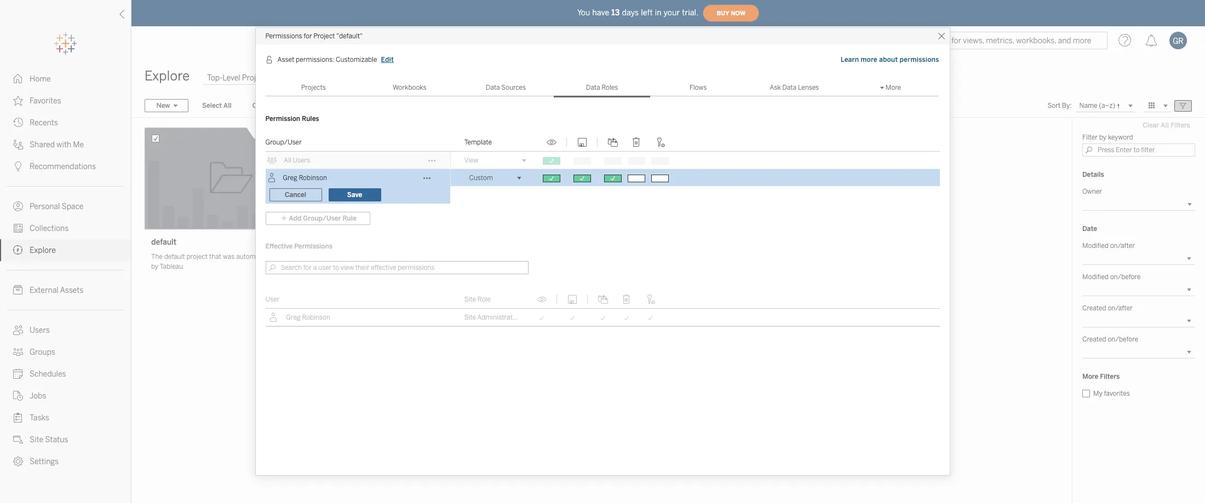 Task type: locate. For each thing, give the bounding box(es) containing it.
modified
[[1083, 242, 1109, 250], [1083, 273, 1109, 281]]

delete image for site role
[[620, 295, 633, 305]]

users inside "row group"
[[293, 157, 310, 164]]

4 by text only_f5he34f image from the top
[[13, 162, 23, 172]]

1 project from the left
[[187, 253, 208, 261]]

0 vertical spatial on/after
[[1111, 242, 1136, 250]]

data right ask
[[783, 84, 797, 92]]

site for site role
[[464, 296, 476, 304]]

all inside button
[[270, 102, 279, 110]]

permissions for project "default"
[[266, 32, 363, 40]]

by right filter
[[1100, 134, 1107, 141]]

1 grid from the top
[[266, 134, 940, 281]]

with
[[57, 140, 71, 150]]

clear for clear all
[[252, 102, 269, 110]]

greg robinson
[[283, 174, 327, 182], [286, 314, 330, 322]]

Search for a user to view their effective permissions text field
[[266, 261, 529, 275]]

automatically down effective
[[236, 253, 277, 261]]

overwrite image
[[576, 138, 589, 147], [566, 295, 579, 305]]

tableau.
[[160, 263, 185, 271]]

0 vertical spatial modified
[[1083, 242, 1109, 250]]

modified on/before
[[1083, 273, 1141, 281]]

8 by text only_f5he34f image from the top
[[13, 413, 23, 423]]

0 horizontal spatial project
[[187, 253, 208, 261]]

grid containing group/user
[[266, 134, 940, 281]]

favorites
[[1105, 390, 1130, 398]]

2 vertical spatial site
[[30, 436, 43, 445]]

0 horizontal spatial clear
[[252, 102, 269, 110]]

1 vertical spatial set permissions image
[[644, 295, 657, 305]]

by text only_f5he34f image inside users link
[[13, 326, 23, 335]]

more right ▾
[[886, 84, 902, 92]]

all inside "row group"
[[284, 157, 291, 164]]

0 vertical spatial robinson
[[299, 174, 327, 182]]

1 vertical spatial greg
[[286, 314, 301, 322]]

main navigation. press the up and down arrow keys to access links. element
[[0, 68, 131, 473]]

4 by text only_f5he34f image from the top
[[13, 326, 23, 335]]

by text only_f5he34f image for tasks
[[13, 413, 23, 423]]

2 by text only_f5he34f image from the top
[[13, 202, 23, 212]]

administrator
[[478, 314, 519, 322]]

9 by text only_f5he34f image from the top
[[13, 457, 23, 467]]

6 by text only_f5he34f image from the top
[[13, 369, 23, 379]]

filter by keyword
[[1083, 134, 1134, 141]]

schedules
[[30, 370, 66, 379]]

data
[[486, 84, 500, 92], [586, 84, 600, 92], [783, 84, 797, 92]]

1 horizontal spatial project
[[340, 253, 361, 261]]

all up permission
[[270, 102, 279, 110]]

by text only_f5he34f image left collections
[[13, 224, 23, 233]]

row group containing all users
[[266, 152, 940, 263]]

0 vertical spatial filters
[[1171, 122, 1191, 129]]

by down the
[[151, 263, 158, 271]]

more
[[886, 84, 902, 92], [1083, 373, 1099, 381]]

on/before
[[1111, 273, 1141, 281], [1108, 336, 1139, 344]]

0 vertical spatial clear
[[252, 102, 269, 110]]

1 vertical spatial clear
[[1143, 122, 1160, 129]]

1 horizontal spatial automatically
[[389, 253, 430, 261]]

site left the status in the bottom left of the page
[[30, 436, 43, 445]]

created up created on/before
[[1083, 305, 1107, 312]]

by text only_f5he34f image inside recommendations link
[[13, 162, 23, 172]]

2 horizontal spatial data
[[783, 84, 797, 92]]

on/after down modified on/before
[[1108, 305, 1133, 312]]

by text only_f5he34f image for favorites
[[13, 96, 23, 106]]

0 vertical spatial grid
[[266, 134, 940, 281]]

on/after
[[1111, 242, 1136, 250], [1108, 305, 1133, 312]]

by text only_f5he34f image
[[13, 74, 23, 84], [13, 202, 23, 212], [13, 246, 23, 255], [13, 326, 23, 335], [13, 347, 23, 357], [13, 369, 23, 379], [13, 391, 23, 401], [13, 413, 23, 423], [13, 457, 23, 467]]

by text only_f5he34f image for shared with me
[[13, 140, 23, 150]]

settings link
[[0, 451, 131, 473]]

on/before for modified on/before
[[1111, 273, 1141, 281]]

0 horizontal spatial automatically
[[236, 253, 277, 261]]

1 vertical spatial default
[[164, 253, 185, 261]]

0 horizontal spatial filters
[[1101, 373, 1120, 381]]

2 project from the left
[[340, 253, 361, 261]]

by text only_f5he34f image inside schedules link
[[13, 369, 23, 379]]

1 vertical spatial explore
[[30, 246, 56, 255]]

more up my at bottom right
[[1083, 373, 1099, 381]]

by text only_f5he34f image inside groups link
[[13, 347, 23, 357]]

project left "that"
[[187, 253, 208, 261]]

0 vertical spatial overwrite image
[[576, 138, 589, 147]]

save
[[347, 191, 362, 199]]

all right the select
[[223, 102, 232, 110]]

by text only_f5he34f image inside explore link
[[13, 246, 23, 255]]

on/after for created on/after
[[1108, 305, 1133, 312]]

greg up cancel at top
[[283, 174, 297, 182]]

favorites
[[30, 96, 61, 106]]

user
[[266, 296, 280, 304]]

by text only_f5he34f image left recents
[[13, 118, 23, 128]]

filters inside clear all filters "button"
[[1171, 122, 1191, 129]]

by text only_f5he34f image inside "external assets" link
[[13, 286, 23, 295]]

asset permissions: customizable
[[278, 56, 377, 64]]

modified down date
[[1083, 242, 1109, 250]]

1 horizontal spatial users
[[293, 157, 310, 164]]

1 row from the top
[[266, 152, 940, 170]]

created on/after
[[1083, 305, 1133, 312]]

by text only_f5he34f image for jobs
[[13, 391, 23, 401]]

in
[[655, 8, 662, 17]]

ask
[[770, 84, 781, 92]]

role
[[478, 296, 491, 304]]

modified up created on/after
[[1083, 273, 1109, 281]]

by text only_f5he34f image inside tasks link
[[13, 413, 23, 423]]

projects
[[301, 84, 326, 92]]

by text only_f5he34f image for personal space
[[13, 202, 23, 212]]

filters up filter by keyword text field
[[1171, 122, 1191, 129]]

by
[[1100, 134, 1107, 141], [151, 263, 158, 271]]

0 vertical spatial move image
[[606, 138, 620, 147]]

clear up permission
[[252, 102, 269, 110]]

0 vertical spatial more
[[886, 84, 902, 92]]

by text only_f5he34f image for settings
[[13, 457, 23, 467]]

0 vertical spatial delete image
[[630, 138, 643, 147]]

filters up my favorites
[[1101, 373, 1120, 381]]

data left sources
[[486, 84, 500, 92]]

1 horizontal spatial filters
[[1171, 122, 1191, 129]]

1 horizontal spatial more
[[1083, 373, 1099, 381]]

by text only_f5he34f image left shared
[[13, 140, 23, 150]]

keyword
[[1108, 134, 1134, 141]]

lenses
[[798, 84, 819, 92]]

7 by text only_f5he34f image from the top
[[13, 435, 23, 445]]

1 vertical spatial users
[[30, 326, 50, 335]]

permissions:
[[296, 56, 335, 64]]

3 by text only_f5he34f image from the top
[[13, 140, 23, 150]]

by text only_f5he34f image inside recents link
[[13, 118, 23, 128]]

site status
[[30, 436, 68, 445]]

3 by text only_f5he34f image from the top
[[13, 246, 23, 255]]

1 data from the left
[[486, 84, 500, 92]]

1 vertical spatial on/before
[[1108, 336, 1139, 344]]

your
[[664, 8, 680, 17]]

by text only_f5he34f image left site status
[[13, 435, 23, 445]]

created down created on/after
[[1083, 336, 1107, 344]]

2 automatically from the left
[[389, 253, 430, 261]]

automatically up search for a user to view their effective permissions text box
[[389, 253, 430, 261]]

0 horizontal spatial by
[[151, 263, 158, 271]]

3 row from the top
[[266, 309, 940, 327]]

greg robinson right user permission rule icon
[[286, 314, 330, 322]]

0 vertical spatial by
[[1100, 134, 1107, 141]]

user permission rule image
[[267, 173, 277, 183]]

0 horizontal spatial explore
[[30, 246, 56, 255]]

1 vertical spatial robinson
[[302, 314, 330, 322]]

by text only_f5he34f image for recents
[[13, 118, 23, 128]]

1 vertical spatial greg robinson
[[286, 314, 330, 322]]

personal space
[[30, 202, 84, 212]]

data for data roles
[[586, 84, 600, 92]]

automatically inside this project includes automatically uploaded samples.
[[389, 253, 430, 261]]

project
[[314, 32, 335, 40]]

default up tableau.
[[164, 253, 185, 261]]

0 horizontal spatial users
[[30, 326, 50, 335]]

permissions up asset
[[266, 32, 302, 40]]

by text only_f5he34f image inside shared with me link
[[13, 140, 23, 150]]

by inside the default project that was automatically created by tableau.
[[151, 263, 158, 271]]

1 vertical spatial by
[[151, 263, 158, 271]]

default inside the default project that was automatically created by tableau.
[[164, 253, 185, 261]]

on/before down modified on/after on the right of page
[[1111, 273, 1141, 281]]

by text only_f5he34f image left the recommendations
[[13, 162, 23, 172]]

0 vertical spatial created
[[1083, 305, 1107, 312]]

1 vertical spatial created
[[1083, 336, 1107, 344]]

clear
[[252, 102, 269, 110], [1143, 122, 1160, 129]]

on/after up modified on/before
[[1111, 242, 1136, 250]]

0 vertical spatial site
[[464, 296, 476, 304]]

greg robinson inside "row group"
[[283, 174, 327, 182]]

1 by text only_f5he34f image from the top
[[13, 96, 23, 106]]

permissions tab list
[[266, 78, 939, 98]]

1 horizontal spatial clear
[[1143, 122, 1160, 129]]

0 horizontal spatial more
[[886, 84, 902, 92]]

project
[[187, 253, 208, 261], [340, 253, 361, 261]]

7 by text only_f5he34f image from the top
[[13, 391, 23, 401]]

samples
[[326, 238, 357, 247]]

groups link
[[0, 341, 131, 363]]

clear inside clear all filters "button"
[[1143, 122, 1160, 129]]

0 vertical spatial view image
[[545, 138, 558, 147]]

clear up filter by keyword text field
[[1143, 122, 1160, 129]]

6 by text only_f5he34f image from the top
[[13, 286, 23, 295]]

buy now button
[[703, 4, 760, 22]]

date
[[1083, 225, 1098, 233]]

greg
[[283, 174, 297, 182], [286, 314, 301, 322]]

0 horizontal spatial data
[[486, 84, 500, 92]]

site
[[464, 296, 476, 304], [464, 314, 476, 322], [30, 436, 43, 445]]

robinson down all users
[[299, 174, 327, 182]]

site down 'site role'
[[464, 314, 476, 322]]

greg right user permission rule icon
[[286, 314, 301, 322]]

5 by text only_f5he34f image from the top
[[13, 224, 23, 233]]

users up groups on the left
[[30, 326, 50, 335]]

by text only_f5he34f image inside jobs link
[[13, 391, 23, 401]]

0 vertical spatial explore
[[145, 68, 190, 84]]

0 vertical spatial users
[[293, 157, 310, 164]]

2 data from the left
[[586, 84, 600, 92]]

all inside button
[[223, 102, 232, 110]]

Filter by keyword text field
[[1083, 144, 1196, 157]]

view image
[[545, 138, 558, 147], [535, 295, 548, 305]]

filters
[[1171, 122, 1191, 129], [1101, 373, 1120, 381]]

effective permissions
[[266, 243, 333, 250]]

by text only_f5he34f image for recommendations
[[13, 162, 23, 172]]

you
[[578, 8, 590, 17]]

all up filter by keyword text field
[[1161, 122, 1169, 129]]

1 vertical spatial delete image
[[620, 295, 633, 305]]

greg robinson for user permission rule image
[[283, 174, 327, 182]]

by text only_f5he34f image for groups
[[13, 347, 23, 357]]

all for select all
[[223, 102, 232, 110]]

external
[[30, 286, 58, 295]]

1 by text only_f5he34f image from the top
[[13, 74, 23, 84]]

row group
[[266, 152, 940, 263]]

buy now
[[717, 10, 746, 17]]

view image for template
[[545, 138, 558, 147]]

0 vertical spatial greg robinson
[[283, 174, 327, 182]]

explore down collections
[[30, 246, 56, 255]]

all inside "button"
[[1161, 122, 1169, 129]]

by text only_f5he34f image inside favorites link
[[13, 96, 23, 106]]

by text only_f5he34f image inside site status link
[[13, 435, 23, 445]]

edit link
[[381, 54, 395, 65]]

asset
[[278, 56, 294, 64]]

automatically
[[236, 253, 277, 261], [389, 253, 430, 261]]

site for site status
[[30, 436, 43, 445]]

space
[[62, 202, 84, 212]]

sort by:
[[1048, 102, 1072, 110]]

2 grid from the top
[[266, 291, 940, 327]]

0 vertical spatial greg
[[283, 174, 297, 182]]

on/before down created on/after
[[1108, 336, 1139, 344]]

effective
[[266, 243, 293, 250]]

by text only_f5he34f image left external
[[13, 286, 23, 295]]

permissions
[[266, 32, 302, 40], [294, 243, 333, 250]]

1 horizontal spatial data
[[586, 84, 600, 92]]

greg robinson down all users
[[283, 174, 327, 182]]

by text only_f5he34f image for site status
[[13, 435, 23, 445]]

site left role at the bottom of the page
[[464, 296, 476, 304]]

1 modified from the top
[[1083, 242, 1109, 250]]

collections link
[[0, 218, 131, 239]]

0 vertical spatial on/before
[[1111, 273, 1141, 281]]

group permission rule image
[[268, 156, 277, 166]]

1 vertical spatial move image
[[597, 295, 610, 305]]

2 modified from the top
[[1083, 273, 1109, 281]]

robinson right user permission rule icon
[[302, 314, 330, 322]]

site inside main navigation. press the up and down arrow keys to access links. element
[[30, 436, 43, 445]]

user permission rule image
[[269, 313, 279, 323]]

project up 'samples.'
[[340, 253, 361, 261]]

1 created from the top
[[1083, 305, 1107, 312]]

move image
[[606, 138, 620, 147], [597, 295, 610, 305]]

modified for modified on/after
[[1083, 242, 1109, 250]]

1 vertical spatial permissions
[[294, 243, 333, 250]]

1 vertical spatial on/after
[[1108, 305, 1133, 312]]

1 vertical spatial view image
[[535, 295, 548, 305]]

1 vertical spatial grid
[[266, 291, 940, 327]]

have
[[593, 8, 610, 17]]

1 vertical spatial filters
[[1101, 373, 1120, 381]]

clear inside clear all button
[[252, 102, 269, 110]]

1 automatically from the left
[[236, 253, 277, 261]]

delete image
[[630, 138, 643, 147], [620, 295, 633, 305]]

more inside permissions tab list
[[886, 84, 902, 92]]

by text only_f5he34f image inside home 'link'
[[13, 74, 23, 84]]

by text only_f5he34f image inside personal space link
[[13, 202, 23, 212]]

grid
[[266, 134, 940, 281], [266, 291, 940, 327]]

by text only_f5he34f image
[[13, 96, 23, 106], [13, 118, 23, 128], [13, 140, 23, 150], [13, 162, 23, 172], [13, 224, 23, 233], [13, 286, 23, 295], [13, 435, 23, 445]]

default up the
[[151, 238, 177, 247]]

shared with me link
[[0, 134, 131, 156]]

all right the group permission rule icon
[[284, 157, 291, 164]]

5 by text only_f5he34f image from the top
[[13, 347, 23, 357]]

owner
[[1083, 188, 1103, 196]]

by text only_f5he34f image inside 'settings' link
[[13, 457, 23, 467]]

workbooks
[[393, 84, 427, 92]]

jobs link
[[0, 385, 131, 407]]

all
[[223, 102, 232, 110], [270, 102, 279, 110], [1161, 122, 1169, 129], [284, 157, 291, 164]]

row containing all users
[[266, 152, 940, 170]]

users down group/user
[[293, 157, 310, 164]]

schedules link
[[0, 363, 131, 385]]

all for clear all
[[270, 102, 279, 110]]

▾ more
[[880, 84, 902, 92]]

by text only_f5he34f image inside the collections link
[[13, 224, 23, 233]]

row
[[266, 152, 940, 170], [266, 169, 940, 263], [266, 309, 940, 327]]

explore up new popup button
[[145, 68, 190, 84]]

1 vertical spatial modified
[[1083, 273, 1109, 281]]

by text only_f5he34f image left favorites
[[13, 96, 23, 106]]

set permissions image
[[654, 138, 667, 147], [644, 295, 657, 305]]

1 vertical spatial more
[[1083, 373, 1099, 381]]

2 by text only_f5he34f image from the top
[[13, 118, 23, 128]]

recommendations link
[[0, 156, 131, 178]]

1 vertical spatial overwrite image
[[566, 295, 579, 305]]

data left roles at the top of page
[[586, 84, 600, 92]]

2 created from the top
[[1083, 336, 1107, 344]]

assets
[[60, 286, 83, 295]]

1 vertical spatial site
[[464, 314, 476, 322]]

created for created on/before
[[1083, 336, 1107, 344]]

all for clear all filters
[[1161, 122, 1169, 129]]

0 vertical spatial set permissions image
[[654, 138, 667, 147]]

robinson
[[299, 174, 327, 182], [302, 314, 330, 322]]

default
[[151, 238, 177, 247], [164, 253, 185, 261]]

permissions up this
[[294, 243, 333, 250]]



Task type: vqa. For each thing, say whether or not it's contained in the screenshot.
by text only_f5he34f icon within the Site Status 'link'
yes



Task type: describe. For each thing, give the bounding box(es) containing it.
tasks
[[30, 414, 49, 423]]

personal space link
[[0, 196, 131, 218]]

select all button
[[195, 99, 239, 112]]

by text only_f5he34f image for collections
[[13, 224, 23, 233]]

flows
[[690, 84, 707, 92]]

by text only_f5he34f image for users
[[13, 326, 23, 335]]

users inside main navigation. press the up and down arrow keys to access links. element
[[30, 326, 50, 335]]

personal
[[30, 202, 60, 212]]

about
[[880, 56, 898, 64]]

site for site administrator creator
[[464, 314, 476, 322]]

home link
[[0, 68, 131, 90]]

tasks link
[[0, 407, 131, 429]]

row group inside permissions for project "default" dialog
[[266, 152, 940, 263]]

data for data sources
[[486, 84, 500, 92]]

on/after for modified on/after
[[1111, 242, 1136, 250]]

default image
[[145, 128, 309, 230]]

learn more about permissions link
[[841, 54, 940, 65]]

clear all button
[[245, 99, 286, 112]]

permissions
[[900, 56, 940, 64]]

clear all filters button
[[1138, 119, 1196, 132]]

explore inside main navigation. press the up and down arrow keys to access links. element
[[30, 246, 56, 255]]

groups
[[30, 348, 55, 357]]

external assets
[[30, 286, 83, 295]]

0 vertical spatial default
[[151, 238, 177, 247]]

recents
[[30, 118, 58, 128]]

move image for site role
[[597, 295, 610, 305]]

buy
[[717, 10, 730, 17]]

group/user
[[266, 139, 302, 146]]

cancel
[[285, 191, 306, 199]]

data sources
[[486, 84, 526, 92]]

sort
[[1048, 102, 1061, 110]]

overwrite image for site role
[[566, 295, 579, 305]]

3 data from the left
[[783, 84, 797, 92]]

status
[[45, 436, 68, 445]]

was
[[223, 253, 235, 261]]

recommendations
[[30, 162, 96, 172]]

collections
[[30, 224, 69, 233]]

robinson for user permission rule image
[[299, 174, 327, 182]]

learn more about permissions
[[841, 56, 940, 64]]

customizable
[[336, 56, 377, 64]]

the
[[151, 253, 163, 261]]

by text only_f5he34f image for explore
[[13, 246, 23, 255]]

navigation panel element
[[0, 33, 131, 473]]

recents link
[[0, 112, 131, 134]]

ask data lenses
[[770, 84, 819, 92]]

set permissions image for template
[[654, 138, 667, 147]]

save button
[[329, 189, 381, 202]]

users link
[[0, 319, 131, 341]]

now
[[731, 10, 746, 17]]

explore link
[[0, 239, 131, 261]]

2 row from the top
[[266, 169, 940, 263]]

home
[[30, 75, 51, 84]]

site role
[[464, 296, 491, 304]]

clear all filters
[[1143, 122, 1191, 129]]

move image for template
[[606, 138, 620, 147]]

edit
[[381, 56, 394, 64]]

creator
[[521, 314, 544, 322]]

my favorites
[[1094, 390, 1130, 398]]

view image for site role
[[535, 295, 548, 305]]

robinson for user permission rule icon
[[302, 314, 330, 322]]

1 horizontal spatial by
[[1100, 134, 1107, 141]]

view
[[464, 157, 479, 164]]

shared with me
[[30, 140, 84, 150]]

that
[[209, 253, 221, 261]]

site status link
[[0, 429, 131, 451]]

greg for user permission rule icon
[[286, 314, 301, 322]]

created for created on/after
[[1083, 305, 1107, 312]]

by text only_f5he34f image for home
[[13, 74, 23, 84]]

you have 13 days left in your trial.
[[578, 8, 699, 17]]

13
[[612, 8, 620, 17]]

data roles
[[586, 84, 618, 92]]

set permissions image for site role
[[644, 295, 657, 305]]

details
[[1083, 171, 1105, 179]]

cancel button
[[269, 189, 322, 202]]

clear all
[[252, 102, 279, 110]]

rules
[[302, 115, 319, 123]]

jobs
[[30, 392, 46, 401]]

permission
[[266, 115, 300, 123]]

permission rules
[[266, 115, 319, 123]]

days
[[622, 8, 639, 17]]

includes
[[362, 253, 388, 261]]

all users
[[284, 157, 310, 164]]

left
[[641, 8, 653, 17]]

project inside this project includes automatically uploaded samples.
[[340, 253, 361, 261]]

my
[[1094, 390, 1103, 398]]

more
[[861, 56, 878, 64]]

permissions for project "default" dialog
[[256, 28, 950, 476]]

overwrite image for template
[[576, 138, 589, 147]]

on/before for created on/before
[[1108, 336, 1139, 344]]

0 vertical spatial permissions
[[266, 32, 302, 40]]

delete image for template
[[630, 138, 643, 147]]

greg robinson for user permission rule icon
[[286, 314, 330, 322]]

greg for user permission rule image
[[283, 174, 297, 182]]

this
[[326, 253, 338, 261]]

samples image
[[319, 128, 483, 230]]

1 horizontal spatial explore
[[145, 68, 190, 84]]

modified for modified on/before
[[1083, 273, 1109, 281]]

by text only_f5he34f image for external assets
[[13, 286, 23, 295]]

automatically inside the default project that was automatically created by tableau.
[[236, 253, 277, 261]]

template
[[464, 139, 492, 146]]

project inside the default project that was automatically created by tableau.
[[187, 253, 208, 261]]

select all
[[202, 102, 232, 110]]

modified on/after
[[1083, 242, 1136, 250]]

learn
[[841, 56, 859, 64]]

by text only_f5he34f image for schedules
[[13, 369, 23, 379]]

clear for clear all filters
[[1143, 122, 1160, 129]]

▾
[[880, 84, 885, 92]]

samples.
[[326, 263, 352, 271]]

created on/before
[[1083, 336, 1139, 344]]

grid containing user
[[266, 291, 940, 327]]

new
[[156, 102, 170, 110]]

this project includes automatically uploaded samples.
[[326, 253, 459, 271]]

shared
[[30, 140, 55, 150]]

site administrator creator
[[464, 314, 544, 322]]



